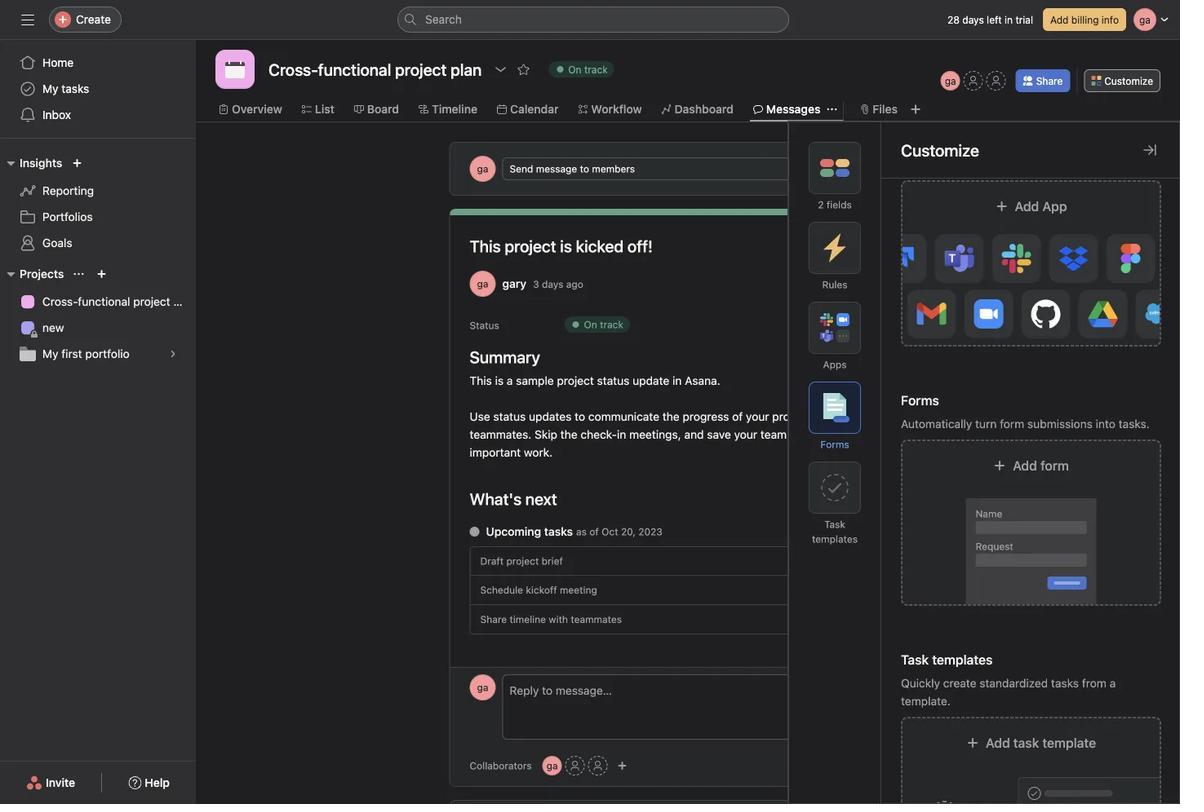 Task type: vqa. For each thing, say whether or not it's contained in the screenshot.
prominent icon
no



Task type: locate. For each thing, give the bounding box(es) containing it.
1 vertical spatial form
[[1041, 458, 1069, 474]]

2 vertical spatial in
[[617, 428, 626, 442]]

1 horizontal spatial of
[[732, 410, 743, 424]]

track
[[584, 64, 608, 75], [600, 319, 624, 331]]

1 horizontal spatial customize
[[1105, 75, 1154, 87]]

of inside use status updates to communicate the progress of your project with your teammates. skip the check-in meetings, and save your team's time for more important work.
[[732, 410, 743, 424]]

in right the left
[[1005, 14, 1013, 25]]

1 vertical spatial a
[[1110, 677, 1116, 691]]

tasks down the home
[[61, 82, 89, 96]]

apps
[[823, 359, 847, 371]]

ga button up collaborators
[[470, 675, 496, 701]]

track up workflow link
[[584, 64, 608, 75]]

ga left send
[[477, 163, 489, 175]]

to up check-
[[575, 410, 585, 424]]

0 vertical spatial to
[[580, 163, 589, 175]]

0 horizontal spatial the
[[561, 428, 578, 442]]

name
[[976, 509, 1003, 520]]

search
[[425, 13, 462, 26]]

full screen image
[[800, 240, 814, 253]]

send message to members button
[[502, 158, 907, 180]]

share down add billing info
[[1037, 75, 1063, 87]]

2023
[[639, 527, 663, 538]]

insights button
[[0, 153, 62, 173]]

overview
[[232, 102, 282, 116]]

this project is kicked off!
[[470, 237, 653, 256]]

0 vertical spatial form
[[1000, 418, 1025, 431]]

2 horizontal spatial ga button
[[941, 71, 961, 91]]

fields
[[827, 199, 852, 211]]

use status updates to communicate the progress of your project with your teammates. skip the check-in meetings, and save your team's time for more important work.
[[470, 410, 872, 460]]

app
[[1043, 199, 1067, 214]]

my
[[42, 82, 58, 96], [42, 347, 58, 361]]

a right from
[[1110, 677, 1116, 691]]

your up more
[[838, 410, 861, 424]]

calendar link
[[497, 100, 559, 118]]

the up meetings,
[[663, 410, 680, 424]]

updates
[[529, 410, 572, 424]]

list link
[[302, 100, 335, 118]]

on track up 'this is a sample project status update in asana.'
[[584, 319, 624, 331]]

share inside share button
[[1037, 75, 1063, 87]]

send
[[510, 163, 533, 175]]

0 horizontal spatial tasks
[[61, 82, 89, 96]]

share down schedule
[[480, 614, 507, 626]]

tasks left from
[[1052, 677, 1079, 691]]

template.
[[901, 695, 951, 709]]

2 horizontal spatial in
[[1005, 14, 1013, 25]]

tasks
[[61, 82, 89, 96], [1052, 677, 1079, 691]]

0 vertical spatial tasks
[[61, 82, 89, 96]]

is left kicked
[[560, 237, 572, 256]]

show options image
[[494, 63, 507, 76]]

hide sidebar image
[[21, 13, 34, 26]]

1 vertical spatial share
[[480, 614, 507, 626]]

project left brief in the left of the page
[[507, 556, 539, 567]]

1 vertical spatial to
[[575, 410, 585, 424]]

ga button right collaborators
[[543, 757, 562, 776]]

portfolios link
[[10, 204, 186, 230]]

board
[[367, 102, 399, 116]]

track inside popup button
[[584, 64, 608, 75]]

workflow
[[591, 102, 642, 116]]

share for share
[[1037, 75, 1063, 87]]

cross-functional project plan link
[[10, 289, 196, 315]]

add form
[[1013, 458, 1069, 474]]

0 vertical spatial of
[[732, 410, 743, 424]]

1 horizontal spatial share
[[1037, 75, 1063, 87]]

1 horizontal spatial form
[[1041, 458, 1069, 474]]

1 vertical spatial tasks
[[1052, 677, 1079, 691]]

1 vertical spatial in
[[673, 374, 682, 388]]

add for add form
[[1013, 458, 1038, 474]]

forms right team's
[[821, 439, 850, 451]]

teammates.
[[470, 428, 532, 442]]

ga left gary
[[477, 278, 489, 290]]

see details, my first portfolio image
[[168, 349, 178, 359]]

customize down info
[[1105, 75, 1154, 87]]

new image
[[72, 158, 82, 168]]

on up 'this is a sample project status update in asana.'
[[584, 319, 597, 331]]

with right timeline
[[549, 614, 568, 626]]

add left app
[[1015, 199, 1040, 214]]

add inside "button"
[[1051, 14, 1069, 25]]

add app
[[1015, 199, 1067, 214]]

1 vertical spatial this
[[470, 374, 492, 388]]

insights element
[[0, 149, 196, 260]]

ga button
[[941, 71, 961, 91], [470, 675, 496, 701], [543, 757, 562, 776]]

1 vertical spatial is
[[495, 374, 504, 388]]

0 horizontal spatial status
[[494, 410, 526, 424]]

1 horizontal spatial days
[[963, 14, 984, 25]]

of right "as"
[[590, 527, 599, 538]]

0 horizontal spatial on
[[568, 64, 582, 75]]

my first portfolio link
[[10, 341, 186, 367]]

new link
[[10, 315, 186, 341]]

0 vertical spatial track
[[584, 64, 608, 75]]

project right sample
[[557, 374, 594, 388]]

on track up workflow link
[[568, 64, 608, 75]]

1 this from the top
[[470, 237, 501, 256]]

with inside use status updates to communicate the progress of your project with your teammates. skip the check-in meetings, and save your team's time for more important work.
[[813, 410, 835, 424]]

1 my from the top
[[42, 82, 58, 96]]

0 vertical spatial in
[[1005, 14, 1013, 25]]

my first portfolio
[[42, 347, 130, 361]]

add inside button
[[986, 736, 1010, 752]]

kickoff
[[526, 585, 557, 596]]

add for add billing info
[[1051, 14, 1069, 25]]

calendar
[[510, 102, 559, 116]]

1 vertical spatial the
[[561, 428, 578, 442]]

0 vertical spatial this
[[470, 237, 501, 256]]

of right progress
[[732, 410, 743, 424]]

create
[[944, 677, 977, 691]]

first
[[61, 347, 82, 361]]

trial
[[1016, 14, 1034, 25]]

show options, current sort, top image
[[74, 269, 84, 279]]

the right skip
[[561, 428, 578, 442]]

status
[[470, 320, 499, 331]]

days inside gary 3 days ago
[[542, 279, 564, 290]]

to inside use status updates to communicate the progress of your project with your teammates. skip the check-in meetings, and save your team's time for more important work.
[[575, 410, 585, 424]]

1 vertical spatial my
[[42, 347, 58, 361]]

add for add app
[[1015, 199, 1040, 214]]

the
[[663, 410, 680, 424], [561, 428, 578, 442]]

days right 3
[[542, 279, 564, 290]]

search button
[[398, 7, 789, 33]]

status up teammates.
[[494, 410, 526, 424]]

skip
[[535, 428, 558, 442]]

2 my from the top
[[42, 347, 58, 361]]

communicate
[[589, 410, 660, 424]]

files link
[[860, 100, 898, 118]]

1 vertical spatial forms
[[821, 439, 850, 451]]

my left first
[[42, 347, 58, 361]]

0 horizontal spatial of
[[590, 527, 599, 538]]

1 horizontal spatial ga button
[[543, 757, 562, 776]]

inbox link
[[10, 102, 186, 128]]

0 vertical spatial ga button
[[941, 71, 961, 91]]

2 this from the top
[[470, 374, 492, 388]]

update
[[633, 374, 670, 388]]

my up the 'inbox'
[[42, 82, 58, 96]]

ga up collaborators
[[477, 683, 489, 694]]

add inside button
[[1015, 199, 1040, 214]]

1 vertical spatial on track
[[584, 319, 624, 331]]

0 vertical spatial a
[[507, 374, 513, 388]]

days right 28
[[963, 14, 984, 25]]

on right add to starred icon
[[568, 64, 582, 75]]

status
[[597, 374, 630, 388], [494, 410, 526, 424]]

1 horizontal spatial a
[[1110, 677, 1116, 691]]

1 vertical spatial on
[[584, 319, 597, 331]]

oct
[[602, 527, 618, 538]]

0 horizontal spatial a
[[507, 374, 513, 388]]

0 horizontal spatial form
[[1000, 418, 1025, 431]]

0 horizontal spatial customize
[[901, 140, 980, 160]]

in
[[1005, 14, 1013, 25], [673, 374, 682, 388], [617, 428, 626, 442]]

0 vertical spatial on
[[568, 64, 582, 75]]

my tasks link
[[10, 76, 186, 102]]

1 vertical spatial days
[[542, 279, 564, 290]]

kicked
[[576, 237, 624, 256]]

this is a sample project status update in asana.
[[470, 374, 721, 388]]

sample
[[516, 374, 554, 388]]

summary
[[470, 348, 540, 367]]

projects
[[20, 267, 64, 281]]

to right message at the left of the page
[[580, 163, 589, 175]]

1 horizontal spatial forms
[[901, 393, 940, 409]]

schedule
[[480, 585, 523, 596]]

1 horizontal spatial with
[[813, 410, 835, 424]]

ga button down 28
[[941, 71, 961, 91]]

a
[[507, 374, 513, 388], [1110, 677, 1116, 691]]

track up 'this is a sample project status update in asana.'
[[600, 319, 624, 331]]

your up team's
[[746, 410, 769, 424]]

0 vertical spatial share
[[1037, 75, 1063, 87]]

add or remove collaborators image
[[618, 762, 628, 772]]

0 vertical spatial with
[[813, 410, 835, 424]]

add left 'billing' at right top
[[1051, 14, 1069, 25]]

1 vertical spatial customize
[[901, 140, 980, 160]]

forms up automatically
[[901, 393, 940, 409]]

my tasks
[[42, 82, 89, 96]]

and
[[685, 428, 704, 442]]

my inside my tasks link
[[42, 82, 58, 96]]

0 vertical spatial customize
[[1105, 75, 1154, 87]]

on track button
[[542, 58, 622, 81]]

timeline
[[432, 102, 478, 116]]

1 vertical spatial of
[[590, 527, 599, 538]]

in left asana.
[[673, 374, 682, 388]]

0 vertical spatial is
[[560, 237, 572, 256]]

1 horizontal spatial is
[[560, 237, 572, 256]]

portfolios
[[42, 210, 93, 224]]

0 vertical spatial forms
[[901, 393, 940, 409]]

task templates
[[812, 519, 858, 545]]

0 horizontal spatial in
[[617, 428, 626, 442]]

task
[[1014, 736, 1040, 752]]

1 horizontal spatial status
[[597, 374, 630, 388]]

add left the "task"
[[986, 736, 1010, 752]]

tasks inside global element
[[61, 82, 89, 96]]

form right turn
[[1000, 418, 1025, 431]]

1 vertical spatial with
[[549, 614, 568, 626]]

from
[[1082, 677, 1107, 691]]

1 horizontal spatial on
[[584, 319, 597, 331]]

a inside quickly create standardized tasks from a template.
[[1110, 677, 1116, 691]]

close details image
[[1144, 144, 1157, 157]]

work.
[[524, 446, 553, 460]]

a down summary
[[507, 374, 513, 388]]

0 vertical spatial on track
[[568, 64, 608, 75]]

0 vertical spatial my
[[42, 82, 58, 96]]

1 horizontal spatial the
[[663, 410, 680, 424]]

0 horizontal spatial share
[[480, 614, 507, 626]]

ga down 28
[[945, 75, 957, 87]]

0 horizontal spatial is
[[495, 374, 504, 388]]

1 horizontal spatial tasks
[[1052, 677, 1079, 691]]

customize down add tab 'icon'
[[901, 140, 980, 160]]

new project or portfolio image
[[97, 269, 106, 279]]

1 vertical spatial ga button
[[470, 675, 496, 701]]

gary 3 days ago
[[502, 277, 584, 291]]

time
[[799, 428, 822, 442]]

important
[[470, 446, 521, 460]]

0 horizontal spatial days
[[542, 279, 564, 290]]

project up team's
[[773, 410, 810, 424]]

help
[[145, 777, 170, 790]]

None text field
[[265, 55, 486, 84]]

my inside my first portfolio link
[[42, 347, 58, 361]]

status up the "communicate" at the bottom
[[597, 374, 630, 388]]

add down automatically turn form submissions into tasks.
[[1013, 458, 1038, 474]]

insights
[[20, 156, 62, 170]]

is down summary
[[495, 374, 504, 388]]

ga
[[945, 75, 957, 87], [477, 163, 489, 175], [477, 278, 489, 290], [477, 683, 489, 694], [547, 761, 558, 772]]

0 horizontal spatial with
[[549, 614, 568, 626]]

1 vertical spatial status
[[494, 410, 526, 424]]

form down submissions
[[1041, 458, 1069, 474]]

share button
[[1016, 69, 1071, 92]]

with up for
[[813, 410, 835, 424]]

invite button
[[16, 769, 86, 798]]

in down the "communicate" at the bottom
[[617, 428, 626, 442]]

goals link
[[10, 230, 186, 256]]

0 vertical spatial days
[[963, 14, 984, 25]]



Task type: describe. For each thing, give the bounding box(es) containing it.
plan
[[173, 295, 196, 309]]

goals
[[42, 236, 72, 250]]

use
[[470, 410, 490, 424]]

reporting link
[[10, 178, 186, 204]]

upcoming tasks as of oct 20, 2023
[[486, 525, 663, 539]]

add app button
[[901, 180, 1162, 347]]

ga right collaborators
[[547, 761, 558, 772]]

upcoming tasks
[[486, 525, 573, 539]]

leave
[[865, 760, 896, 773]]

overview link
[[219, 100, 282, 118]]

my for my tasks
[[42, 82, 58, 96]]

messages link
[[753, 100, 821, 118]]

send message to members
[[510, 163, 635, 175]]

to inside 'button'
[[580, 163, 589, 175]]

asana.
[[685, 374, 721, 388]]

off!
[[628, 237, 653, 256]]

tab actions image
[[827, 105, 837, 114]]

project left plan on the top of the page
[[133, 295, 170, 309]]

left
[[987, 14, 1002, 25]]

global element
[[0, 40, 196, 138]]

28 days left in trial
[[948, 14, 1034, 25]]

this for this project is kicked off!
[[470, 237, 501, 256]]

customize button
[[1084, 69, 1161, 92]]

help button
[[118, 769, 180, 798]]

request
[[976, 541, 1014, 553]]

0 horizontal spatial forms
[[821, 439, 850, 451]]

2 vertical spatial ga button
[[543, 757, 562, 776]]

your right save
[[734, 428, 758, 442]]

automatically
[[901, 418, 973, 431]]

rules
[[823, 279, 848, 291]]

create
[[76, 13, 111, 26]]

share for share timeline with teammates
[[480, 614, 507, 626]]

board link
[[354, 100, 399, 118]]

for
[[825, 428, 839, 442]]

messages
[[766, 102, 821, 116]]

collaborators
[[470, 761, 532, 772]]

teammates
[[571, 614, 622, 626]]

automatically turn form submissions into tasks.
[[901, 418, 1150, 431]]

gary
[[502, 277, 527, 291]]

calendar image
[[225, 60, 245, 79]]

team's
[[761, 428, 796, 442]]

2 fields
[[818, 199, 852, 211]]

search list box
[[398, 7, 789, 33]]

functional
[[78, 295, 130, 309]]

status inside use status updates to communicate the progress of your project with your teammates. skip the check-in meetings, and save your team's time for more important work.
[[494, 410, 526, 424]]

add billing info button
[[1043, 8, 1127, 31]]

gary link
[[502, 277, 527, 291]]

submissions
[[1028, 418, 1093, 431]]

draft
[[480, 556, 504, 567]]

on track inside popup button
[[568, 64, 608, 75]]

customize inside dropdown button
[[1105, 75, 1154, 87]]

progress
[[683, 410, 729, 424]]

check-
[[581, 428, 617, 442]]

projects element
[[0, 260, 196, 371]]

add task template
[[986, 736, 1097, 752]]

task templates
[[901, 653, 993, 668]]

portfolio
[[85, 347, 130, 361]]

more
[[842, 428, 869, 442]]

schedule kickoff meeting
[[480, 585, 597, 596]]

cross-
[[42, 295, 78, 309]]

template
[[1043, 736, 1097, 752]]

tasks inside quickly create standardized tasks from a template.
[[1052, 677, 1079, 691]]

quickly
[[901, 677, 940, 691]]

copy link image
[[859, 240, 872, 253]]

info
[[1102, 14, 1119, 25]]

task
[[825, 519, 846, 531]]

add tab image
[[909, 103, 922, 116]]

20,
[[621, 527, 636, 538]]

1 horizontal spatial in
[[673, 374, 682, 388]]

of inside upcoming tasks as of oct 20, 2023
[[590, 527, 599, 538]]

add to starred image
[[517, 63, 530, 76]]

in inside use status updates to communicate the progress of your project with your teammates. skip the check-in meetings, and save your team's time for more important work.
[[617, 428, 626, 442]]

ago
[[566, 279, 584, 290]]

leave button
[[838, 752, 907, 781]]

0 vertical spatial status
[[597, 374, 630, 388]]

0 horizontal spatial ga button
[[470, 675, 496, 701]]

invite
[[46, 777, 75, 790]]

brief
[[542, 556, 563, 567]]

on inside popup button
[[568, 64, 582, 75]]

as
[[576, 527, 587, 538]]

home
[[42, 56, 74, 69]]

list
[[315, 102, 335, 116]]

0 likes. click to like this task image
[[830, 240, 843, 253]]

turn
[[976, 418, 997, 431]]

home link
[[10, 50, 186, 76]]

workflow link
[[578, 100, 642, 118]]

members
[[592, 163, 635, 175]]

my for my first portfolio
[[42, 347, 58, 361]]

project inside use status updates to communicate the progress of your project with your teammates. skip the check-in meetings, and save your team's time for more important work.
[[773, 410, 810, 424]]

add for add task template
[[986, 736, 1010, 752]]

cross-functional project plan
[[42, 295, 196, 309]]

inbox
[[42, 108, 71, 122]]

draft project brief
[[480, 556, 563, 567]]

create button
[[49, 7, 122, 33]]

standardized
[[980, 677, 1048, 691]]

this for this is a sample project status update in asana.
[[470, 374, 492, 388]]

into
[[1096, 418, 1116, 431]]

timeline
[[510, 614, 546, 626]]

this project is kicked off! link
[[470, 237, 653, 256]]

1 vertical spatial track
[[600, 319, 624, 331]]

meeting
[[560, 585, 597, 596]]

what's next
[[470, 490, 557, 509]]

timeline link
[[419, 100, 478, 118]]

projects button
[[0, 265, 64, 284]]

new
[[42, 321, 64, 335]]

tasks.
[[1119, 418, 1150, 431]]

quickly create standardized tasks from a template.
[[901, 677, 1116, 709]]

project up 3
[[505, 237, 556, 256]]

0 vertical spatial the
[[663, 410, 680, 424]]



